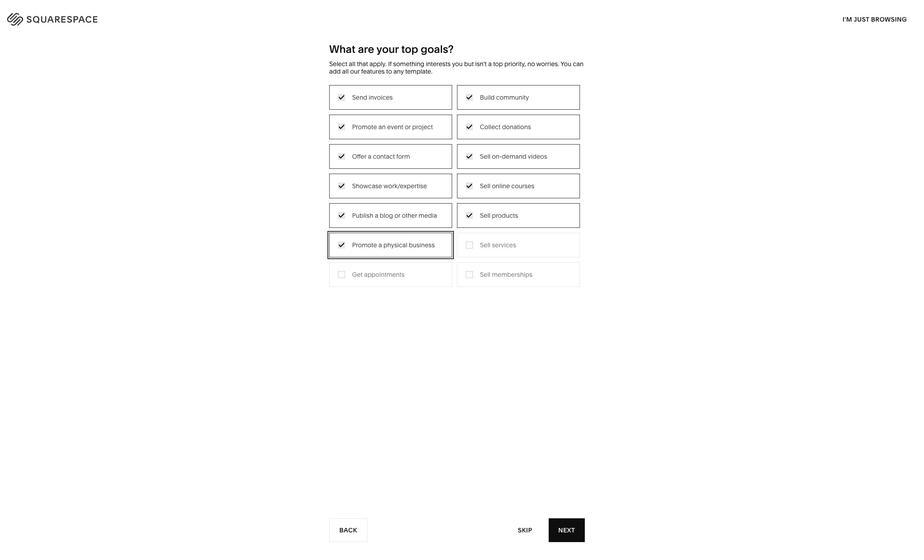 Task type: vqa. For each thing, say whether or not it's contained in the screenshot.
and to the top
no



Task type: locate. For each thing, give the bounding box(es) containing it.
top up something
[[401, 43, 418, 56]]

publish
[[352, 211, 373, 219]]

2 promote from the top
[[352, 241, 377, 249]]

events
[[356, 162, 375, 170]]

fitness link
[[449, 149, 478, 157]]

sell for sell on-demand videos
[[480, 152, 490, 160]]

& right media
[[375, 149, 379, 157]]

on-
[[492, 152, 502, 160]]

or right event
[[405, 123, 411, 131]]

&
[[468, 122, 472, 130], [470, 136, 474, 144], [375, 149, 379, 157], [298, 162, 302, 170], [389, 189, 393, 196]]

demand
[[502, 152, 527, 160]]

0 horizontal spatial or
[[395, 211, 400, 219]]

videos
[[528, 152, 547, 160]]

sell
[[480, 152, 490, 160], [480, 182, 490, 190], [480, 211, 490, 219], [480, 241, 490, 249], [480, 270, 490, 278]]

no
[[528, 60, 535, 68]]

5 sell from the top
[[480, 270, 490, 278]]

promote for promote a physical business
[[352, 241, 377, 249]]

1 horizontal spatial or
[[405, 123, 411, 131]]

4 sell from the top
[[480, 241, 490, 249]]

sell services
[[480, 241, 516, 249]]

or
[[405, 123, 411, 131], [395, 211, 400, 219]]

2 sell from the top
[[480, 182, 490, 190]]

& for animals
[[470, 136, 474, 144]]

offer a contact form
[[352, 152, 410, 160]]

1 vertical spatial or
[[395, 211, 400, 219]]

home & decor
[[449, 122, 491, 130]]

if
[[388, 60, 392, 68]]

that
[[357, 60, 368, 68]]

something
[[393, 60, 424, 68]]

isn't
[[475, 60, 487, 68]]

promote down publish
[[352, 241, 377, 249]]

sell left the products
[[480, 211, 490, 219]]

a for promote a physical business
[[378, 241, 382, 249]]

sell left "online" at top
[[480, 182, 490, 190]]

get appointments
[[352, 270, 405, 278]]

a left blog
[[375, 211, 378, 219]]

or right blog
[[395, 211, 400, 219]]

our
[[350, 67, 360, 75]]

sell for sell memberships
[[480, 270, 490, 278]]

1 sell from the top
[[480, 152, 490, 160]]

media & podcasts
[[356, 149, 408, 157]]

top right "isn't"
[[493, 60, 503, 68]]

0 vertical spatial promote
[[352, 123, 377, 131]]

1 promote from the top
[[352, 123, 377, 131]]

interests
[[426, 60, 451, 68]]

i'm just browsing link
[[843, 7, 907, 31]]

real estate & properties
[[356, 189, 425, 196]]

next
[[558, 526, 575, 534]]

all left our
[[342, 67, 349, 75]]

a right "isn't"
[[488, 60, 492, 68]]

& right home
[[468, 122, 472, 130]]

top
[[401, 43, 418, 56], [493, 60, 503, 68]]

just
[[854, 15, 870, 23]]

what are your top goals? select all that apply. if something interests you but isn't a top priority, no worries. you can add all our features to any template.
[[329, 43, 584, 75]]

0 vertical spatial or
[[405, 123, 411, 131]]

travel link
[[356, 122, 381, 130]]

bloom image
[[338, 301, 576, 554]]

sell left services
[[480, 241, 490, 249]]

build
[[480, 93, 495, 101]]

an
[[378, 123, 386, 131]]

community & non-profits
[[263, 162, 336, 170]]

& right nature
[[470, 136, 474, 144]]

sell left on-
[[480, 152, 490, 160]]

promote up "restaurants"
[[352, 123, 377, 131]]

promote a physical business
[[352, 241, 435, 249]]

promote for promote an event or project
[[352, 123, 377, 131]]

work/expertise
[[384, 182, 427, 190]]

worries.
[[536, 60, 559, 68]]

estate
[[370, 189, 388, 196]]

sell products
[[480, 211, 518, 219]]

priority,
[[504, 60, 526, 68]]

a for publish a blog or other media
[[375, 211, 378, 219]]

your
[[377, 43, 399, 56]]

3 sell from the top
[[480, 211, 490, 219]]

donations
[[502, 123, 531, 131]]

promote
[[352, 123, 377, 131], [352, 241, 377, 249]]

get
[[352, 270, 363, 278]]

online
[[492, 182, 510, 190]]

offer
[[352, 152, 366, 160]]

but
[[464, 60, 474, 68]]

showcase
[[352, 182, 382, 190]]

i'm
[[843, 15, 852, 23]]

select
[[329, 60, 347, 68]]

i'm just browsing
[[843, 15, 907, 23]]

nature & animals
[[449, 136, 499, 144]]

build community
[[480, 93, 529, 101]]

0 horizontal spatial top
[[401, 43, 418, 56]]

1 vertical spatial top
[[493, 60, 503, 68]]

& right estate
[[389, 189, 393, 196]]

contact
[[373, 152, 395, 160]]

1 vertical spatial promote
[[352, 241, 377, 249]]

sell left memberships
[[480, 270, 490, 278]]

fitness
[[449, 149, 469, 157]]

sell for sell products
[[480, 211, 490, 219]]

media
[[356, 149, 374, 157]]

non-
[[303, 162, 318, 170]]

a left physical
[[378, 241, 382, 249]]

& left non-
[[298, 162, 302, 170]]

0 vertical spatial top
[[401, 43, 418, 56]]

a up events link
[[368, 152, 371, 160]]

send invoices
[[352, 93, 393, 101]]

promote an event or project
[[352, 123, 433, 131]]

are
[[358, 43, 374, 56]]

1 horizontal spatial top
[[493, 60, 503, 68]]

invoices
[[369, 93, 393, 101]]

properties
[[395, 189, 425, 196]]



Task type: describe. For each thing, give the bounding box(es) containing it.
other
[[402, 211, 417, 219]]

back
[[339, 526, 357, 534]]

event
[[387, 123, 403, 131]]

collect
[[480, 123, 501, 131]]

appointments
[[364, 270, 405, 278]]

send
[[352, 93, 367, 101]]

community & non-profits link
[[263, 162, 345, 170]]

features
[[361, 67, 385, 75]]

all left that
[[349, 60, 355, 68]]

project
[[412, 123, 433, 131]]

can
[[573, 60, 584, 68]]

community
[[263, 162, 296, 170]]

home & decor link
[[449, 122, 500, 130]]

collect donations
[[480, 123, 531, 131]]

restaurants link
[[356, 136, 399, 144]]

squarespace logo image
[[18, 11, 115, 25]]

template.
[[405, 67, 433, 75]]

& for decor
[[468, 122, 472, 130]]

skip button
[[508, 518, 542, 542]]

any
[[393, 67, 404, 75]]

podcasts
[[381, 149, 408, 157]]

you
[[452, 60, 463, 68]]

a inside what are your top goals? select all that apply. if something interests you but isn't a top priority, no worries. you can add all our features to any template.
[[488, 60, 492, 68]]

nature
[[449, 136, 468, 144]]

real estate & properties link
[[356, 189, 433, 196]]

back button
[[329, 518, 367, 542]]

real
[[356, 189, 368, 196]]

blog
[[380, 211, 393, 219]]

sell for sell online courses
[[480, 182, 490, 190]]

media & podcasts link
[[356, 149, 416, 157]]

services
[[492, 241, 516, 249]]

& for non-
[[298, 162, 302, 170]]

home
[[449, 122, 466, 130]]

travel
[[356, 122, 373, 130]]

or for blog
[[395, 211, 400, 219]]

events link
[[356, 162, 384, 170]]

business
[[409, 241, 435, 249]]

courses
[[511, 182, 535, 190]]

what
[[329, 43, 355, 56]]

sell for sell services
[[480, 241, 490, 249]]

you
[[561, 60, 571, 68]]

or for event
[[405, 123, 411, 131]]

next button
[[549, 518, 585, 542]]

decor
[[473, 122, 491, 130]]

browsing
[[871, 15, 907, 23]]

sell online courses
[[480, 182, 535, 190]]

animals
[[475, 136, 499, 144]]

a for offer a contact form
[[368, 152, 371, 160]]

restaurants
[[356, 136, 390, 144]]

form
[[396, 152, 410, 160]]

skip
[[518, 526, 532, 534]]

add
[[329, 67, 341, 75]]

memberships
[[492, 270, 532, 278]]

media
[[419, 211, 437, 219]]

community
[[496, 93, 529, 101]]

& for podcasts
[[375, 149, 379, 157]]

weddings
[[356, 175, 385, 183]]

sell memberships
[[480, 270, 532, 278]]

nature & animals link
[[449, 136, 507, 144]]

goals?
[[421, 43, 454, 56]]

showcase work/expertise
[[352, 182, 427, 190]]

to
[[386, 67, 392, 75]]

profits
[[318, 162, 336, 170]]

physical
[[383, 241, 407, 249]]

publish a blog or other media
[[352, 211, 437, 219]]

apply.
[[369, 60, 387, 68]]

products
[[492, 211, 518, 219]]



